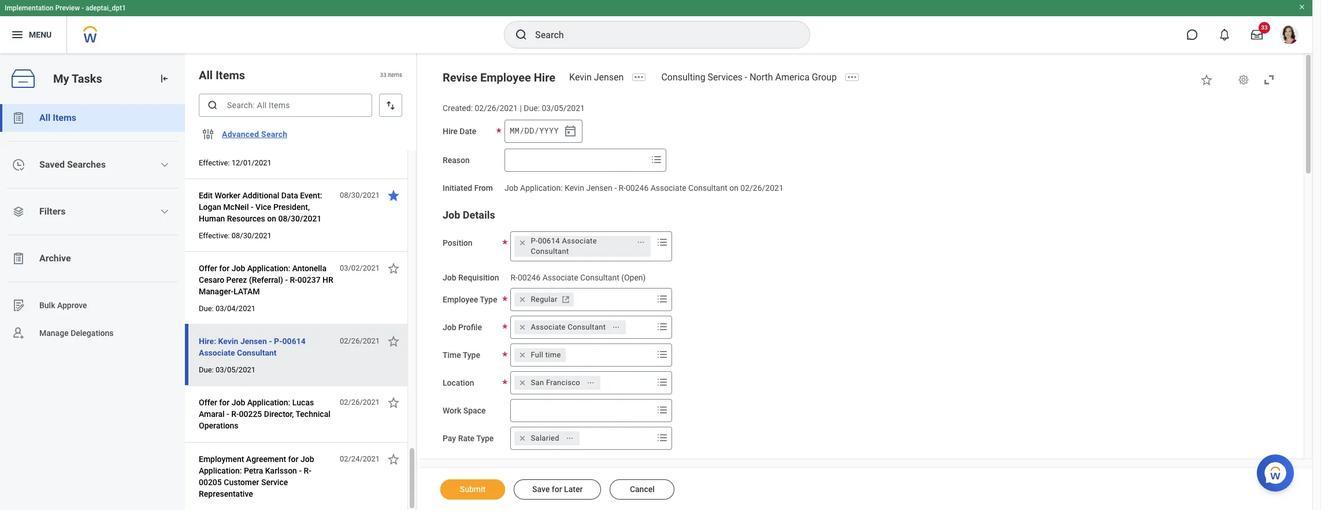 Task type: describe. For each thing, give the bounding box(es) containing it.
job details
[[443, 208, 495, 221]]

- inside hire: kevin jensen - p-00614 associate consultant
[[269, 337, 272, 346]]

bulk approve link
[[0, 291, 185, 319]]

clipboard image
[[12, 252, 25, 265]]

related actions image for position
[[638, 238, 646, 247]]

job inside employment agreement for job application: petra karlsson ‎- r- 00205 customer service representative
[[301, 455, 314, 464]]

employment
[[199, 455, 244, 464]]

offer for job application: lucas amaral ‎- r-00225 director, technical operations button
[[199, 396, 334, 433]]

antonella
[[292, 264, 327, 273]]

0 vertical spatial due:
[[524, 104, 540, 113]]

petra
[[244, 466, 263, 475]]

job details group
[[443, 208, 1281, 450]]

due: 03/04/2021
[[199, 304, 256, 313]]

r- inside offer for job application: antonella cesaro perez (referral) ‎- r-00237 hr manager-latam
[[290, 275, 298, 285]]

chevron down image
[[160, 160, 170, 169]]

brian
[[250, 141, 269, 150]]

manage
[[39, 328, 69, 337]]

service
[[261, 478, 288, 487]]

job details button
[[443, 208, 495, 221]]

schedule
[[290, 118, 323, 127]]

update employee's work schedule calendar: request flexible work arrangement: brian kaplan button
[[199, 116, 334, 153]]

manage delegations link
[[0, 319, 185, 347]]

location
[[443, 378, 474, 388]]

employment agreement for job application: petra karlsson ‎- r- 00205 customer service representative
[[199, 455, 314, 498]]

san francisco element
[[531, 378, 581, 388]]

r- inside employment agreement for job application: petra karlsson ‎- r- 00205 customer service representative
[[304, 466, 312, 475]]

profile
[[459, 323, 482, 332]]

2 vertical spatial type
[[477, 434, 494, 443]]

Search: All Items text field
[[199, 94, 372, 117]]

dd
[[525, 125, 535, 136]]

request
[[235, 130, 265, 139]]

x small image for time type
[[517, 349, 529, 361]]

list containing all items
[[0, 104, 185, 347]]

items inside button
[[53, 112, 76, 123]]

later
[[564, 485, 583, 494]]

save
[[533, 485, 550, 494]]

yyyy
[[540, 125, 559, 136]]

justify image
[[10, 28, 24, 42]]

lucas
[[292, 398, 314, 407]]

r- inside job details "group"
[[511, 273, 518, 282]]

director,
[[264, 409, 294, 419]]

employee type
[[443, 295, 498, 304]]

adeptai_dpt1
[[86, 4, 126, 12]]

cancel button
[[610, 479, 675, 500]]

Search Workday  search field
[[535, 22, 786, 47]]

saved searches
[[39, 159, 106, 170]]

kevin inside 'element'
[[565, 183, 585, 192]]

star image
[[387, 261, 401, 275]]

edit worker additional data event: logan mcneil - vice president, human resources on 08/30/2021
[[199, 191, 322, 223]]

menu button
[[0, 16, 67, 53]]

prompts image for location
[[656, 375, 670, 389]]

filters
[[39, 206, 66, 217]]

bulk approve
[[39, 300, 87, 310]]

consultant inside p-00614 associate consultant
[[531, 247, 569, 255]]

rename image
[[12, 298, 25, 312]]

hr
[[323, 275, 334, 285]]

00614 inside p-00614 associate consultant
[[538, 236, 560, 245]]

due: for offer for job application: antonella cesaro perez (referral) ‎- r-00237 hr manager-latam
[[199, 304, 214, 313]]

implementation preview -   adeptai_dpt1
[[5, 4, 126, 12]]

associate consultant, press delete to clear value. option
[[515, 321, 626, 334]]

associate inside hire: kevin jensen - p-00614 associate consultant
[[199, 348, 235, 357]]

san
[[531, 378, 544, 387]]

full time, press delete to clear value. option
[[515, 348, 566, 362]]

associate inside 'element'
[[651, 183, 687, 192]]

- inside edit worker additional data event: logan mcneil - vice president, human resources on 08/30/2021
[[251, 202, 254, 212]]

salaried element
[[531, 433, 560, 444]]

san francisco, press delete to clear value. option
[[515, 376, 601, 390]]

full time
[[531, 351, 561, 359]]

action bar region
[[418, 468, 1313, 510]]

application: inside job application: kevin jensen ‎- r-00246 associate consultant on 02/26/2021 'element'
[[520, 183, 563, 192]]

job inside offer for job application: lucas amaral ‎- r-00225 director, technical operations
[[232, 398, 245, 407]]

33 for 33
[[1262, 24, 1269, 31]]

consulting services - north america group element
[[662, 72, 844, 83]]

offer for job application: antonella cesaro perez (referral) ‎- r-00237 hr manager-latam
[[199, 264, 334, 296]]

amaral
[[199, 409, 225, 419]]

technical
[[296, 409, 331, 419]]

advanced search
[[222, 130, 288, 139]]

manage delegations
[[39, 328, 114, 337]]

bulk
[[39, 300, 55, 310]]

1 / from the left
[[520, 125, 525, 136]]

r- inside 'element'
[[619, 183, 626, 192]]

latam
[[234, 287, 260, 296]]

0 horizontal spatial work
[[269, 118, 288, 127]]

0 vertical spatial 08/30/2021
[[340, 191, 380, 200]]

submit
[[460, 485, 486, 494]]

application: inside offer for job application: antonella cesaro perez (referral) ‎- r-00237 hr manager-latam
[[247, 264, 290, 273]]

star image for effective: 08/30/2021
[[387, 189, 401, 202]]

additional
[[243, 191, 280, 200]]

associate consultant
[[531, 323, 606, 331]]

sort image
[[385, 99, 397, 111]]

‎- inside employment agreement for job application: petra karlsson ‎- r- 00205 customer service representative
[[299, 466, 302, 475]]

time
[[443, 351, 461, 360]]

search image
[[207, 99, 219, 111]]

chevron down image
[[160, 207, 170, 216]]

full time element
[[531, 350, 561, 360]]

filters button
[[0, 198, 185, 226]]

arrangement:
[[199, 141, 248, 150]]

hire:
[[199, 337, 216, 346]]

job application: kevin jensen ‎- r-00246 associate consultant on 02/26/2021
[[505, 183, 784, 192]]

services
[[708, 72, 743, 83]]

0 vertical spatial employee
[[481, 71, 531, 84]]

my tasks
[[53, 71, 102, 85]]

reason
[[443, 155, 470, 165]]

job inside 'element'
[[505, 183, 518, 192]]

job down the initiated
[[443, 208, 461, 221]]

implementation
[[5, 4, 54, 12]]

salaried
[[531, 434, 560, 443]]

pay
[[443, 434, 456, 443]]

33 items
[[380, 72, 402, 78]]

advanced
[[222, 130, 259, 139]]

p-00614 associate consultant element
[[531, 236, 631, 256]]

customer
[[224, 478, 259, 487]]

search
[[261, 130, 288, 139]]

hire date group
[[505, 120, 583, 143]]

job left profile
[[443, 323, 457, 332]]

flexible
[[267, 130, 295, 139]]

Reason field
[[505, 150, 648, 170]]

edit worker additional data event: logan mcneil - vice president, human resources on 08/30/2021 button
[[199, 189, 334, 226]]

group
[[812, 72, 837, 83]]

for inside employment agreement for job application: petra karlsson ‎- r- 00205 customer service representative
[[288, 455, 299, 464]]

effective: 08/30/2021
[[199, 231, 272, 240]]

item list element
[[185, 53, 418, 510]]

‎- inside offer for job application: antonella cesaro perez (referral) ‎- r-00237 hr manager-latam
[[285, 275, 288, 285]]

delegations
[[71, 328, 114, 337]]

consultant inside hire: kevin jensen - p-00614 associate consultant
[[237, 348, 277, 357]]

archive button
[[0, 245, 185, 272]]

p- inside hire: kevin jensen - p-00614 associate consultant
[[274, 337, 283, 346]]

00246 inside job details "group"
[[518, 273, 541, 282]]

- inside menu banner
[[82, 4, 84, 12]]

all inside item list element
[[199, 68, 213, 82]]

close environment banner image
[[1299, 3, 1306, 10]]

prompts image for time type
[[656, 348, 670, 362]]

consultant inside 'element'
[[689, 183, 728, 192]]

job inside offer for job application: antonella cesaro perez (referral) ‎- r-00237 hr manager-latam
[[232, 264, 245, 273]]

saved
[[39, 159, 65, 170]]

saved searches button
[[0, 151, 185, 179]]

star image for 02/24/2021
[[387, 452, 401, 466]]

pay rate type
[[443, 434, 494, 443]]

all items inside item list element
[[199, 68, 245, 82]]

all items inside button
[[39, 112, 76, 123]]

0 vertical spatial jensen
[[594, 72, 624, 83]]

update
[[199, 118, 225, 127]]

kevin jensen element
[[570, 72, 631, 83]]

salaried, press delete to clear value. option
[[515, 432, 580, 445]]

menu
[[29, 30, 52, 39]]

mm / dd / yyyy
[[510, 125, 559, 136]]

america
[[776, 72, 810, 83]]

p-00614 associate consultant
[[531, 236, 597, 255]]

calendar image
[[564, 124, 578, 138]]

mcneil
[[223, 202, 249, 212]]

prompts image for space
[[656, 403, 670, 417]]

revise employee hire
[[443, 71, 556, 84]]

related actions image for job profile
[[613, 323, 621, 331]]

job application: kevin jensen ‎- r-00246 associate consultant on 02/26/2021 element
[[505, 181, 784, 192]]

star image for 02/26/2021
[[387, 396, 401, 409]]

‎- inside 'element'
[[615, 183, 617, 192]]



Task type: locate. For each thing, give the bounding box(es) containing it.
revise
[[443, 71, 478, 84]]

r- right requisition
[[511, 273, 518, 282]]

resources
[[227, 214, 265, 223]]

effective: down arrangement: at left top
[[199, 158, 230, 167]]

items inside item list element
[[216, 68, 245, 82]]

menu banner
[[0, 0, 1313, 53]]

x small image inside regular, press delete to clear value, ctrl + enter opens in new window. option
[[517, 294, 529, 305]]

03/05/2021 down hire: kevin jensen - p-00614 associate consultant at the left bottom
[[216, 365, 256, 374]]

08/30/2021
[[340, 191, 380, 200], [278, 214, 322, 223], [232, 231, 272, 240]]

x small image
[[517, 294, 529, 305], [517, 322, 529, 333], [517, 349, 529, 361], [517, 377, 529, 389], [517, 433, 529, 444]]

on
[[730, 183, 739, 192], [267, 214, 276, 223]]

1 vertical spatial items
[[53, 112, 76, 123]]

x small image for pay rate type
[[517, 433, 529, 444]]

regular element
[[531, 294, 558, 305]]

offer up amaral
[[199, 398, 217, 407]]

08/30/2021 right event:
[[340, 191, 380, 200]]

gear image
[[1239, 74, 1250, 86]]

1 horizontal spatial work
[[297, 130, 316, 139]]

x small image left salaried element
[[517, 433, 529, 444]]

effective: 12/01/2021
[[199, 158, 272, 167]]

operations
[[199, 421, 239, 430]]

r- inside offer for job application: lucas amaral ‎- r-00225 director, technical operations
[[231, 409, 239, 419]]

r-00246 associate consultant (open)
[[511, 273, 646, 282]]

items
[[216, 68, 245, 82], [53, 112, 76, 123]]

33 inside item list element
[[380, 72, 387, 78]]

1 horizontal spatial 33
[[1262, 24, 1269, 31]]

‎- right the (referral) on the bottom of page
[[285, 275, 288, 285]]

00205
[[199, 478, 222, 487]]

for for offer for job application: antonella cesaro perez (referral) ‎- r-00237 hr manager-latam
[[219, 264, 230, 273]]

searches
[[67, 159, 106, 170]]

offer for job application: lucas amaral ‎- r-00225 director, technical operations
[[199, 398, 331, 430]]

/ right "mm"
[[520, 125, 525, 136]]

5 x small image from the top
[[517, 433, 529, 444]]

2 vertical spatial related actions image
[[587, 379, 595, 387]]

archive
[[39, 253, 71, 264]]

due:
[[524, 104, 540, 113], [199, 304, 214, 313], [199, 365, 214, 374]]

33
[[1262, 24, 1269, 31], [380, 72, 387, 78]]

all
[[199, 68, 213, 82], [39, 112, 50, 123]]

2 vertical spatial jensen
[[240, 337, 267, 346]]

cancel
[[630, 485, 655, 494]]

1 horizontal spatial 03/05/2021
[[542, 104, 585, 113]]

0 horizontal spatial all items
[[39, 112, 76, 123]]

3 x small image from the top
[[517, 349, 529, 361]]

‎- inside offer for job application: lucas amaral ‎- r-00225 director, technical operations
[[227, 409, 229, 419]]

full
[[531, 351, 544, 359]]

type for time type
[[463, 351, 481, 360]]

0 vertical spatial hire
[[534, 71, 556, 84]]

‎- down reason field
[[615, 183, 617, 192]]

x small image inside 'full time, press delete to clear value.' option
[[517, 349, 529, 361]]

1 effective: from the top
[[199, 158, 230, 167]]

for for save for later
[[552, 485, 562, 494]]

job up 00225
[[232, 398, 245, 407]]

1 vertical spatial all
[[39, 112, 50, 123]]

related actions image up (open)
[[638, 238, 646, 247]]

2 horizontal spatial 08/30/2021
[[340, 191, 380, 200]]

33 left items on the left of page
[[380, 72, 387, 78]]

due: down 'hire:'
[[199, 365, 214, 374]]

all up search icon
[[199, 68, 213, 82]]

1 horizontal spatial /
[[535, 125, 539, 136]]

effective: for update employee's work schedule calendar: request flexible work arrangement: brian kaplan
[[199, 158, 230, 167]]

employee's
[[227, 118, 267, 127]]

hire: kevin jensen - p-00614 associate consultant
[[199, 337, 306, 357]]

1 offer from the top
[[199, 264, 217, 273]]

consultant
[[689, 183, 728, 192], [531, 247, 569, 255], [581, 273, 620, 282], [568, 323, 606, 331], [237, 348, 277, 357]]

‎- right karlsson
[[299, 466, 302, 475]]

application:
[[520, 183, 563, 192], [247, 264, 290, 273], [247, 398, 290, 407], [199, 466, 242, 475]]

03/02/2021
[[340, 264, 380, 272]]

logan
[[199, 202, 221, 212]]

0 horizontal spatial related actions image
[[587, 379, 595, 387]]

x small image left the full
[[517, 349, 529, 361]]

1 horizontal spatial p-
[[531, 236, 538, 245]]

associate inside p-00614 associate consultant
[[562, 236, 597, 245]]

03/05/2021 up calendar icon
[[542, 104, 585, 113]]

notifications large image
[[1220, 29, 1231, 40]]

for inside offer for job application: antonella cesaro perez (referral) ‎- r-00237 hr manager-latam
[[219, 264, 230, 273]]

on inside job application: kevin jensen ‎- r-00246 associate consultant on 02/26/2021 'element'
[[730, 183, 739, 192]]

from
[[475, 183, 493, 192]]

p-00614 associate consultant, press delete to clear value. option
[[515, 236, 651, 256]]

initiated from
[[443, 183, 493, 192]]

0 horizontal spatial 00246
[[518, 273, 541, 282]]

1 horizontal spatial related actions image
[[613, 323, 621, 331]]

hire: kevin jensen - p-00614 associate consultant button
[[199, 334, 334, 360]]

calendar:
[[199, 130, 233, 139]]

x small image up 'full time, press delete to clear value.' option
[[517, 322, 529, 333]]

0 vertical spatial kevin
[[570, 72, 592, 83]]

1 x small image from the top
[[517, 294, 529, 305]]

employee down job requisition
[[443, 295, 478, 304]]

work up flexible
[[269, 118, 288, 127]]

type for employee type
[[480, 295, 498, 304]]

0 vertical spatial 00246
[[626, 183, 649, 192]]

kevin right 'hire:'
[[218, 337, 238, 346]]

1 vertical spatial on
[[267, 214, 276, 223]]

33 inside 33 button
[[1262, 24, 1269, 31]]

jensen inside 'element'
[[587, 183, 613, 192]]

2 x small image from the top
[[517, 322, 529, 333]]

08/30/2021 inside edit worker additional data event: logan mcneil - vice president, human resources on 08/30/2021
[[278, 214, 322, 223]]

transformation import image
[[158, 73, 170, 84]]

related actions image inside the san francisco, press delete to clear value. option
[[587, 379, 595, 387]]

x small image inside the san francisco, press delete to clear value. option
[[517, 377, 529, 389]]

on inside edit worker additional data event: logan mcneil - vice president, human resources on 08/30/2021
[[267, 214, 276, 223]]

jensen inside hire: kevin jensen - p-00614 associate consultant
[[240, 337, 267, 346]]

1 vertical spatial 03/05/2021
[[216, 365, 256, 374]]

job left requisition
[[443, 273, 457, 282]]

regular, press delete to clear value, ctrl + enter opens in new window. option
[[515, 293, 574, 307]]

0 vertical spatial type
[[480, 295, 498, 304]]

03/05/2021
[[542, 104, 585, 113], [216, 365, 256, 374]]

ext link image
[[560, 294, 572, 305]]

00246 inside 'element'
[[626, 183, 649, 192]]

position
[[443, 238, 473, 247]]

0 vertical spatial offer
[[199, 264, 217, 273]]

0 vertical spatial all items
[[199, 68, 245, 82]]

search image
[[515, 28, 529, 42]]

0 horizontal spatial /
[[520, 125, 525, 136]]

prompts image for position
[[656, 235, 670, 249]]

0 horizontal spatial 08/30/2021
[[232, 231, 272, 240]]

work space
[[443, 406, 486, 415]]

0 horizontal spatial p-
[[274, 337, 283, 346]]

00237
[[298, 275, 321, 285]]

0 horizontal spatial employee
[[443, 295, 478, 304]]

related actions image right francisco
[[587, 379, 595, 387]]

associate consultant element
[[531, 322, 606, 333]]

my tasks element
[[0, 53, 185, 510]]

(referral)
[[249, 275, 283, 285]]

0 vertical spatial p-
[[531, 236, 538, 245]]

p- inside p-00614 associate consultant
[[531, 236, 538, 245]]

0 horizontal spatial on
[[267, 214, 276, 223]]

0 horizontal spatial 00614
[[283, 337, 306, 346]]

update employee's work schedule calendar: request flexible work arrangement: brian kaplan
[[199, 118, 323, 150]]

prompts image
[[656, 235, 670, 249], [656, 348, 670, 362], [656, 375, 670, 389]]

employee inside job details "group"
[[443, 295, 478, 304]]

kevin inside hire: kevin jensen - p-00614 associate consultant
[[218, 337, 238, 346]]

1 vertical spatial type
[[463, 351, 481, 360]]

application: inside offer for job application: lucas amaral ‎- r-00225 director, technical operations
[[247, 398, 290, 407]]

00614 inside hire: kevin jensen - p-00614 associate consultant
[[283, 337, 306, 346]]

manager-
[[199, 287, 234, 296]]

2 / from the left
[[535, 125, 539, 136]]

president,
[[274, 202, 310, 212]]

work down schedule
[[297, 130, 316, 139]]

due: 03/05/2021
[[199, 365, 256, 374]]

0 horizontal spatial 33
[[380, 72, 387, 78]]

2 horizontal spatial work
[[443, 406, 462, 415]]

offer inside offer for job application: lucas amaral ‎- r-00225 director, technical operations
[[199, 398, 217, 407]]

x small image inside associate consultant, press delete to clear value. option
[[517, 322, 529, 333]]

3 prompts image from the top
[[656, 375, 670, 389]]

requisition
[[459, 273, 499, 282]]

x small image left san
[[517, 377, 529, 389]]

for right save
[[552, 485, 562, 494]]

1 vertical spatial prompts image
[[656, 348, 670, 362]]

0 horizontal spatial all
[[39, 112, 50, 123]]

job right agreement
[[301, 455, 314, 464]]

1 horizontal spatial employee
[[481, 71, 531, 84]]

1 vertical spatial 00246
[[518, 273, 541, 282]]

1 horizontal spatial 00246
[[626, 183, 649, 192]]

2 vertical spatial kevin
[[218, 337, 238, 346]]

r-
[[619, 183, 626, 192], [511, 273, 518, 282], [290, 275, 298, 285], [231, 409, 239, 419], [304, 466, 312, 475]]

0 horizontal spatial items
[[53, 112, 76, 123]]

for up perez
[[219, 264, 230, 273]]

related actions image right associate consultant element
[[613, 323, 621, 331]]

related actions image
[[566, 434, 574, 442]]

08/30/2021 down president,
[[278, 214, 322, 223]]

hire up created: 02/26/2021 | due: 03/05/2021
[[534, 71, 556, 84]]

all right clipboard icon
[[39, 112, 50, 123]]

francisco
[[546, 378, 581, 387]]

2 vertical spatial work
[[443, 406, 462, 415]]

consulting services - north america group
[[662, 72, 837, 83]]

prompts image for profile
[[656, 320, 670, 334]]

0 vertical spatial 03/05/2021
[[542, 104, 585, 113]]

03/05/2021 inside item list element
[[216, 365, 256, 374]]

1 vertical spatial offer
[[199, 398, 217, 407]]

offer for offer for job application: antonella cesaro perez (referral) ‎- r-00237 hr manager-latam
[[199, 264, 217, 273]]

offer up the cesaro
[[199, 264, 217, 273]]

0 vertical spatial work
[[269, 118, 288, 127]]

associate
[[651, 183, 687, 192], [562, 236, 597, 245], [543, 273, 579, 282], [531, 323, 566, 331], [199, 348, 235, 357]]

2 offer from the top
[[199, 398, 217, 407]]

02/26/2021 inside 'element'
[[741, 183, 784, 192]]

all items up search icon
[[199, 68, 245, 82]]

star image
[[1201, 73, 1214, 87], [387, 189, 401, 202], [387, 334, 401, 348], [387, 396, 401, 409], [387, 452, 401, 466]]

1 horizontal spatial items
[[216, 68, 245, 82]]

0 vertical spatial on
[[730, 183, 739, 192]]

related actions image
[[638, 238, 646, 247], [613, 323, 621, 331], [587, 379, 595, 387]]

2 vertical spatial due:
[[199, 365, 214, 374]]

job profile
[[443, 323, 482, 332]]

save for later button
[[514, 479, 602, 500]]

kevin up calendar icon
[[570, 72, 592, 83]]

work left space
[[443, 406, 462, 415]]

r- down reason field
[[619, 183, 626, 192]]

application: inside employment agreement for job application: petra karlsson ‎- r- 00205 customer service representative
[[199, 466, 242, 475]]

type right rate
[[477, 434, 494, 443]]

profile logan mcneil image
[[1281, 25, 1299, 46]]

perez
[[226, 275, 247, 285]]

00225
[[239, 409, 262, 419]]

due: right |
[[524, 104, 540, 113]]

submit button
[[441, 479, 505, 500]]

1 vertical spatial employee
[[443, 295, 478, 304]]

items down my
[[53, 112, 76, 123]]

0 horizontal spatial hire
[[443, 126, 458, 136]]

application: up the (referral) on the bottom of page
[[247, 264, 290, 273]]

effective: down "human"
[[199, 231, 230, 240]]

x small image for job profile
[[517, 322, 529, 333]]

employee
[[481, 71, 531, 84], [443, 295, 478, 304]]

type down requisition
[[480, 295, 498, 304]]

2 vertical spatial prompts image
[[656, 375, 670, 389]]

regular
[[531, 295, 558, 304]]

due: for hire: kevin jensen - p-00614 associate consultant
[[199, 365, 214, 374]]

created: 02/26/2021 | due: 03/05/2021
[[443, 104, 585, 113]]

kaplan
[[271, 141, 296, 150]]

1 horizontal spatial 00614
[[538, 236, 560, 245]]

all inside button
[[39, 112, 50, 123]]

1 vertical spatial 00614
[[283, 337, 306, 346]]

preview
[[55, 4, 80, 12]]

prompts image for type
[[656, 292, 670, 306]]

33 left profile logan mcneil image
[[1262, 24, 1269, 31]]

job up perez
[[232, 264, 245, 273]]

application: down reason field
[[520, 183, 563, 192]]

0 vertical spatial items
[[216, 68, 245, 82]]

application: up director,
[[247, 398, 290, 407]]

clipboard image
[[12, 111, 25, 125]]

‎- up operations
[[227, 409, 229, 419]]

Work Space field
[[511, 400, 654, 421]]

perspective image
[[12, 205, 25, 219]]

work inside job details "group"
[[443, 406, 462, 415]]

type
[[480, 295, 498, 304], [463, 351, 481, 360], [477, 434, 494, 443]]

1 horizontal spatial 08/30/2021
[[278, 214, 322, 223]]

1 horizontal spatial on
[[730, 183, 739, 192]]

for inside offer for job application: lucas amaral ‎- r-00225 director, technical operations
[[219, 398, 230, 407]]

my
[[53, 71, 69, 85]]

03/04/2021
[[216, 304, 256, 313]]

1 vertical spatial 33
[[380, 72, 387, 78]]

33 for 33 items
[[380, 72, 387, 78]]

1 vertical spatial jensen
[[587, 183, 613, 192]]

1 vertical spatial all items
[[39, 112, 76, 123]]

33 button
[[1245, 22, 1271, 47]]

kevin down reason field
[[565, 183, 585, 192]]

x small image
[[517, 237, 529, 248]]

1 horizontal spatial all items
[[199, 68, 245, 82]]

0 vertical spatial effective:
[[199, 158, 230, 167]]

1 vertical spatial hire
[[443, 126, 458, 136]]

x small image for location
[[517, 377, 529, 389]]

vice
[[256, 202, 272, 212]]

r- right karlsson
[[304, 466, 312, 475]]

0 vertical spatial 33
[[1262, 24, 1269, 31]]

x small image left regular element
[[517, 294, 529, 305]]

2 prompts image from the top
[[656, 348, 670, 362]]

0 horizontal spatial 03/05/2021
[[216, 365, 256, 374]]

1 vertical spatial kevin
[[565, 183, 585, 192]]

1 vertical spatial due:
[[199, 304, 214, 313]]

/
[[520, 125, 525, 136], [535, 125, 539, 136]]

fullscreen image
[[1263, 73, 1277, 87]]

for for offer for job application: lucas amaral ‎- r-00225 director, technical operations
[[219, 398, 230, 407]]

00246
[[626, 183, 649, 192], [518, 273, 541, 282]]

offer for offer for job application: lucas amaral ‎- r-00225 director, technical operations
[[199, 398, 217, 407]]

star image for due: 03/05/2021
[[387, 334, 401, 348]]

0 vertical spatial 00614
[[538, 236, 560, 245]]

clock check image
[[12, 158, 25, 172]]

items up search icon
[[216, 68, 245, 82]]

all items right clipboard icon
[[39, 112, 76, 123]]

worker
[[215, 191, 241, 200]]

0 vertical spatial related actions image
[[638, 238, 646, 247]]

1 prompts image from the top
[[656, 235, 670, 249]]

effective: for edit worker additional data event: logan mcneil - vice president, human resources on 08/30/2021
[[199, 231, 230, 240]]

1 horizontal spatial hire
[[534, 71, 556, 84]]

1 vertical spatial p-
[[274, 337, 283, 346]]

1 horizontal spatial all
[[199, 68, 213, 82]]

hire left date
[[443, 126, 458, 136]]

related actions image for location
[[587, 379, 595, 387]]

x small image for employee type
[[517, 294, 529, 305]]

edit
[[199, 191, 213, 200]]

offer inside offer for job application: antonella cesaro perez (referral) ‎- r-00237 hr manager-latam
[[199, 264, 217, 273]]

r- down antonella
[[290, 275, 298, 285]]

application: down employment on the bottom left of page
[[199, 466, 242, 475]]

/ right dd
[[535, 125, 539, 136]]

related actions image inside associate consultant, press delete to clear value. option
[[613, 323, 621, 331]]

for up karlsson
[[288, 455, 299, 464]]

employee up created: 02/26/2021 | due: 03/05/2021
[[481, 71, 531, 84]]

1 vertical spatial related actions image
[[613, 323, 621, 331]]

2 vertical spatial 08/30/2021
[[232, 231, 272, 240]]

for
[[219, 264, 230, 273], [219, 398, 230, 407], [288, 455, 299, 464], [552, 485, 562, 494]]

12/01/2021
[[232, 158, 272, 167]]

for up amaral
[[219, 398, 230, 407]]

1 vertical spatial work
[[297, 130, 316, 139]]

prompts image for rate
[[656, 431, 670, 445]]

08/30/2021 down resources
[[232, 231, 272, 240]]

tasks
[[72, 71, 102, 85]]

inbox large image
[[1252, 29, 1264, 40]]

1 vertical spatial 08/30/2021
[[278, 214, 322, 223]]

consulting
[[662, 72, 706, 83]]

prompts image
[[650, 153, 664, 166], [656, 292, 670, 306], [656, 320, 670, 334], [656, 403, 670, 417], [656, 431, 670, 445]]

user plus image
[[12, 326, 25, 340]]

human
[[199, 214, 225, 223]]

effective:
[[199, 158, 230, 167], [199, 231, 230, 240]]

2 horizontal spatial related actions image
[[638, 238, 646, 247]]

configure image
[[201, 127, 215, 141]]

due: down manager-
[[199, 304, 214, 313]]

0 vertical spatial prompts image
[[656, 235, 670, 249]]

hire
[[534, 71, 556, 84], [443, 126, 458, 136]]

job right from
[[505, 183, 518, 192]]

4 x small image from the top
[[517, 377, 529, 389]]

1 vertical spatial effective:
[[199, 231, 230, 240]]

created:
[[443, 104, 473, 113]]

2 effective: from the top
[[199, 231, 230, 240]]

0 vertical spatial all
[[199, 68, 213, 82]]

for inside action bar region
[[552, 485, 562, 494]]

list
[[0, 104, 185, 347]]

r- up operations
[[231, 409, 239, 419]]

type right the time
[[463, 351, 481, 360]]

‎-
[[615, 183, 617, 192], [285, 275, 288, 285], [227, 409, 229, 419], [299, 466, 302, 475]]



Task type: vqa. For each thing, say whether or not it's contained in the screenshot.
bottommost Calculation
no



